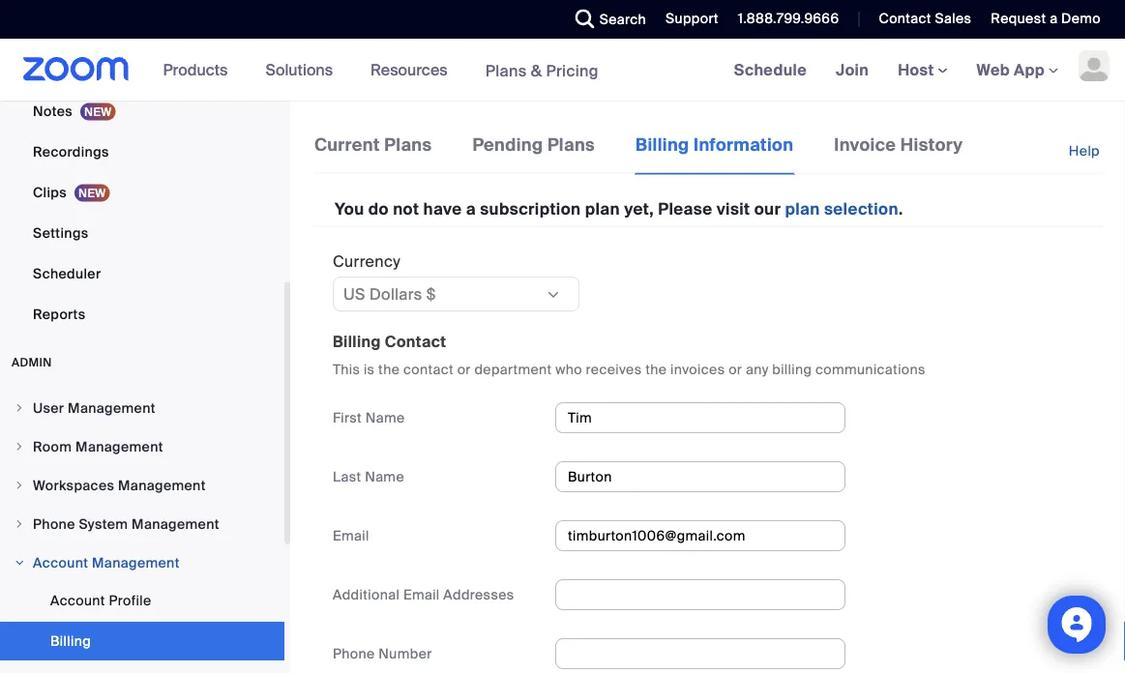 Task type: describe. For each thing, give the bounding box(es) containing it.
request a demo
[[991, 10, 1101, 28]]

user management
[[33, 399, 156, 417]]

additional
[[333, 586, 400, 604]]

billing link
[[0, 622, 284, 661]]

phone for phone system management
[[33, 515, 75, 533]]

profile
[[109, 592, 151, 610]]

room management menu item
[[0, 429, 284, 465]]

pending plans
[[473, 134, 595, 156]]

solutions
[[265, 60, 333, 80]]

right image for workspaces management
[[14, 480, 25, 491]]

phone system management
[[33, 515, 219, 533]]

right image for room management
[[14, 441, 25, 453]]

1 plan from the left
[[585, 199, 620, 220]]

you do not have a subscription plan yet, please visit our plan selection .
[[335, 199, 903, 220]]

management for account management
[[92, 554, 180, 572]]

contact inside billing contact this is the contact or department who receives the invoices or any billing communications
[[385, 331, 446, 352]]

product information navigation
[[149, 39, 613, 102]]

currency
[[333, 251, 401, 272]]

help link
[[1069, 132, 1102, 171]]

contact sales
[[879, 10, 972, 28]]

workspaces management
[[33, 476, 206, 494]]

management inside phone system management menu item
[[132, 515, 219, 533]]

communications
[[816, 360, 926, 378]]

scheduler link
[[0, 254, 284, 293]]

billing
[[772, 360, 812, 378]]

management for room management
[[76, 438, 163, 456]]

pending plans link
[[472, 132, 596, 173]]

&
[[531, 60, 542, 81]]

admin menu menu
[[0, 390, 284, 673]]

sales
[[935, 10, 972, 28]]

right image for account management
[[14, 557, 25, 569]]

host button
[[898, 60, 948, 80]]

yet,
[[624, 199, 654, 220]]

solutions button
[[265, 39, 342, 101]]

right image for user management
[[14, 402, 25, 414]]

name for last name
[[365, 468, 404, 486]]

host
[[898, 60, 938, 80]]

1 vertical spatial email
[[403, 586, 440, 604]]

recordings
[[33, 143, 109, 161]]

phone for phone number
[[333, 645, 375, 663]]

recordings link
[[0, 133, 284, 171]]

2 or from the left
[[729, 360, 742, 378]]

current plans link
[[313, 132, 433, 173]]

is
[[364, 360, 375, 378]]

our
[[754, 199, 781, 220]]

last name
[[333, 468, 404, 486]]

a inside main content
[[466, 199, 476, 220]]

room management
[[33, 438, 163, 456]]

1.888.799.9666
[[738, 10, 839, 28]]

additional email addresses
[[333, 586, 514, 604]]

billing for contact
[[333, 331, 381, 352]]

management for workspaces management
[[118, 476, 206, 494]]

account for account profile
[[50, 592, 105, 610]]

us
[[343, 284, 366, 304]]

us dollars $
[[343, 284, 436, 304]]

reports
[[33, 305, 86, 323]]

account profile link
[[0, 581, 284, 620]]

account for account management
[[33, 554, 88, 572]]

meetings navigation
[[720, 39, 1125, 102]]

0 vertical spatial contact
[[879, 10, 931, 28]]

resources button
[[371, 39, 456, 101]]

1 or from the left
[[457, 360, 471, 378]]

plans for pending plans
[[548, 134, 595, 156]]

zoom logo image
[[23, 57, 129, 81]]

billing information
[[636, 134, 794, 156]]

billing information link
[[635, 132, 795, 175]]

0 vertical spatial email
[[333, 527, 369, 545]]

resources
[[371, 60, 448, 80]]

settings
[[33, 224, 89, 242]]

$
[[426, 284, 436, 304]]

scheduler
[[33, 265, 101, 283]]

main content main content
[[290, 101, 1125, 673]]

1 the from the left
[[378, 360, 400, 378]]

invoice history
[[834, 134, 963, 156]]

2 plan from the left
[[785, 199, 820, 220]]

2 the from the left
[[646, 360, 667, 378]]

personal menu menu
[[0, 0, 284, 336]]

management for user management
[[68, 399, 156, 417]]

.
[[899, 199, 903, 220]]

plans for current plans
[[384, 134, 432, 156]]

clips link
[[0, 173, 284, 212]]

join
[[836, 60, 869, 80]]

notes
[[33, 102, 73, 120]]

who
[[555, 360, 582, 378]]

room
[[33, 438, 72, 456]]

please
[[658, 199, 713, 220]]

visit
[[717, 199, 750, 220]]

billing contact this is the contact or department who receives the invoices or any billing communications
[[333, 331, 926, 378]]

show options image
[[546, 287, 561, 303]]

contact
[[403, 360, 454, 378]]



Task type: locate. For each thing, give the bounding box(es) containing it.
billing inside billing contact this is the contact or department who receives the invoices or any billing communications
[[333, 331, 381, 352]]

right image inside workspaces management menu item
[[14, 480, 25, 491]]

1 horizontal spatial phone
[[333, 645, 375, 663]]

2 horizontal spatial plans
[[548, 134, 595, 156]]

right image left 'account management'
[[14, 557, 25, 569]]

management down workspaces management menu item
[[132, 515, 219, 533]]

1 vertical spatial right image
[[14, 557, 25, 569]]

right image
[[14, 480, 25, 491], [14, 557, 25, 569]]

2 name from the top
[[365, 468, 404, 486]]

support
[[666, 10, 719, 28]]

right image
[[14, 402, 25, 414], [14, 441, 25, 453], [14, 519, 25, 530]]

1 right image from the top
[[14, 480, 25, 491]]

2 vertical spatial billing
[[50, 632, 91, 650]]

plans inside current plans link
[[384, 134, 432, 156]]

billing for information
[[636, 134, 689, 156]]

plan right the "our" in the right top of the page
[[785, 199, 820, 220]]

any
[[746, 360, 769, 378]]

us dollars $ button
[[343, 282, 545, 306]]

account profile
[[50, 592, 151, 610]]

account down 'account management'
[[50, 592, 105, 610]]

management inside account management "menu item"
[[92, 554, 180, 572]]

subscription
[[480, 199, 581, 220]]

number
[[379, 645, 432, 663]]

phone inside menu item
[[33, 515, 75, 533]]

web
[[977, 60, 1010, 80]]

dollars
[[370, 284, 422, 304]]

0 vertical spatial a
[[1050, 10, 1058, 28]]

banner
[[0, 39, 1125, 102]]

current
[[314, 134, 380, 156]]

2 right image from the top
[[14, 557, 25, 569]]

management
[[68, 399, 156, 417], [76, 438, 163, 456], [118, 476, 206, 494], [132, 515, 219, 533], [92, 554, 180, 572]]

phone inside main content main content
[[333, 645, 375, 663]]

0 horizontal spatial the
[[378, 360, 400, 378]]

0 horizontal spatial phone
[[33, 515, 75, 533]]

app
[[1014, 60, 1045, 80]]

right image left the workspaces on the bottom left
[[14, 480, 25, 491]]

you
[[335, 199, 364, 220]]

settings link
[[0, 214, 284, 253]]

plans inside product information navigation
[[485, 60, 527, 81]]

account management
[[33, 554, 180, 572]]

phone number
[[333, 645, 432, 663]]

management inside user management "menu item"
[[68, 399, 156, 417]]

billing up please
[[636, 134, 689, 156]]

or right contact
[[457, 360, 471, 378]]

clips
[[33, 183, 67, 201]]

invoices
[[671, 360, 725, 378]]

phone down the workspaces on the bottom left
[[33, 515, 75, 533]]

right image left room
[[14, 441, 25, 453]]

1 vertical spatial right image
[[14, 441, 25, 453]]

account management menu
[[0, 581, 284, 673]]

1 horizontal spatial billing
[[333, 331, 381, 352]]

email right additional
[[403, 586, 440, 604]]

request a demo link
[[977, 0, 1125, 39], [991, 10, 1101, 28]]

plans & pricing
[[485, 60, 599, 81]]

right image left system
[[14, 519, 25, 530]]

right image for phone system management
[[14, 519, 25, 530]]

schedule link
[[720, 39, 821, 101]]

management up "workspaces management"
[[76, 438, 163, 456]]

1 vertical spatial contact
[[385, 331, 446, 352]]

1 horizontal spatial plans
[[485, 60, 527, 81]]

0 horizontal spatial plans
[[384, 134, 432, 156]]

the
[[378, 360, 400, 378], [646, 360, 667, 378]]

user
[[33, 399, 64, 417]]

last
[[333, 468, 361, 486]]

schedule
[[734, 60, 807, 80]]

current plans
[[314, 134, 432, 156]]

management up "room management"
[[68, 399, 156, 417]]

products
[[163, 60, 228, 80]]

1 horizontal spatial contact
[[879, 10, 931, 28]]

none text field inside main content main content
[[555, 579, 846, 610]]

management down room management 'menu item'
[[118, 476, 206, 494]]

phone system management menu item
[[0, 506, 284, 543]]

products button
[[163, 39, 236, 101]]

notes link
[[0, 92, 284, 131]]

contact left sales
[[879, 10, 931, 28]]

0 vertical spatial right image
[[14, 402, 25, 414]]

first
[[333, 409, 362, 427]]

the left invoices
[[646, 360, 667, 378]]

right image inside account management "menu item"
[[14, 557, 25, 569]]

pricing
[[546, 60, 599, 81]]

1 vertical spatial account
[[50, 592, 105, 610]]

management up profile
[[92, 554, 180, 572]]

plan left yet, in the right of the page
[[585, 199, 620, 220]]

reports link
[[0, 295, 284, 334]]

or
[[457, 360, 471, 378], [729, 360, 742, 378]]

management inside workspaces management menu item
[[118, 476, 206, 494]]

invoice history link
[[833, 132, 964, 173]]

a
[[1050, 10, 1058, 28], [466, 199, 476, 220]]

None text field
[[555, 402, 846, 433], [555, 461, 846, 492], [555, 520, 846, 551], [555, 638, 846, 669], [555, 402, 846, 433], [555, 461, 846, 492], [555, 520, 846, 551], [555, 638, 846, 669]]

3 right image from the top
[[14, 519, 25, 530]]

workspaces management menu item
[[0, 467, 284, 504]]

2 right image from the top
[[14, 441, 25, 453]]

invoice
[[834, 134, 896, 156]]

or left any
[[729, 360, 742, 378]]

1 vertical spatial phone
[[333, 645, 375, 663]]

account inside "menu item"
[[33, 554, 88, 572]]

1 horizontal spatial a
[[1050, 10, 1058, 28]]

this
[[333, 360, 360, 378]]

0 vertical spatial right image
[[14, 480, 25, 491]]

have
[[423, 199, 462, 220]]

1 horizontal spatial or
[[729, 360, 742, 378]]

0 horizontal spatial a
[[466, 199, 476, 220]]

search
[[600, 10, 646, 28]]

billing up this
[[333, 331, 381, 352]]

request
[[991, 10, 1046, 28]]

0 horizontal spatial billing
[[50, 632, 91, 650]]

plans
[[485, 60, 527, 81], [384, 134, 432, 156], [548, 134, 595, 156]]

account management menu item
[[0, 545, 284, 581]]

name right first
[[365, 409, 405, 427]]

billing down account profile
[[50, 632, 91, 650]]

account inside menu
[[50, 592, 105, 610]]

department
[[475, 360, 552, 378]]

not
[[393, 199, 419, 220]]

1 vertical spatial billing
[[333, 331, 381, 352]]

pending
[[473, 134, 543, 156]]

contact up contact
[[385, 331, 446, 352]]

user management menu item
[[0, 390, 284, 427]]

0 horizontal spatial plan
[[585, 199, 620, 220]]

None text field
[[555, 579, 846, 610]]

web app
[[977, 60, 1045, 80]]

0 vertical spatial name
[[365, 409, 405, 427]]

join link
[[821, 39, 883, 101]]

right image inside user management "menu item"
[[14, 402, 25, 414]]

addresses
[[443, 586, 514, 604]]

account
[[33, 554, 88, 572], [50, 592, 105, 610]]

1 vertical spatial name
[[365, 468, 404, 486]]

the right is on the bottom
[[378, 360, 400, 378]]

receives
[[586, 360, 642, 378]]

first name
[[333, 409, 405, 427]]

a right have
[[466, 199, 476, 220]]

history
[[901, 134, 963, 156]]

information
[[694, 134, 794, 156]]

billing inside the 'account management' menu
[[50, 632, 91, 650]]

plans right current
[[384, 134, 432, 156]]

1 vertical spatial a
[[466, 199, 476, 220]]

email
[[333, 527, 369, 545], [403, 586, 440, 604]]

phone left number
[[333, 645, 375, 663]]

0 vertical spatial phone
[[33, 515, 75, 533]]

plans right pending
[[548, 134, 595, 156]]

email down last
[[333, 527, 369, 545]]

2 vertical spatial right image
[[14, 519, 25, 530]]

0 vertical spatial account
[[33, 554, 88, 572]]

banner containing products
[[0, 39, 1125, 102]]

2 horizontal spatial billing
[[636, 134, 689, 156]]

selection
[[824, 199, 899, 220]]

contact
[[879, 10, 931, 28], [385, 331, 446, 352]]

1 horizontal spatial plan
[[785, 199, 820, 220]]

admin
[[12, 355, 52, 370]]

right image left user
[[14, 402, 25, 414]]

0 vertical spatial billing
[[636, 134, 689, 156]]

contact sales link
[[864, 0, 977, 39], [879, 10, 972, 28]]

plans inside pending plans link
[[548, 134, 595, 156]]

name
[[365, 409, 405, 427], [365, 468, 404, 486]]

a left demo
[[1050, 10, 1058, 28]]

plan
[[585, 199, 620, 220], [785, 199, 820, 220]]

side navigation navigation
[[0, 0, 290, 673]]

management inside room management 'menu item'
[[76, 438, 163, 456]]

1 right image from the top
[[14, 402, 25, 414]]

workspaces
[[33, 476, 114, 494]]

account up account profile
[[33, 554, 88, 572]]

name for first name
[[365, 409, 405, 427]]

name right last
[[365, 468, 404, 486]]

system
[[79, 515, 128, 533]]

right image inside phone system management menu item
[[14, 519, 25, 530]]

1 horizontal spatial email
[[403, 586, 440, 604]]

1 name from the top
[[365, 409, 405, 427]]

0 horizontal spatial or
[[457, 360, 471, 378]]

0 horizontal spatial contact
[[385, 331, 446, 352]]

demo
[[1061, 10, 1101, 28]]

right image inside room management 'menu item'
[[14, 441, 25, 453]]

1 horizontal spatial the
[[646, 360, 667, 378]]

1.888.799.9666 button
[[723, 0, 844, 39], [738, 10, 839, 28]]

search button
[[561, 0, 651, 39]]

plans left '&'
[[485, 60, 527, 81]]

profile picture image
[[1079, 50, 1110, 81]]

0 horizontal spatial email
[[333, 527, 369, 545]]



Task type: vqa. For each thing, say whether or not it's contained in the screenshot.
Contact inside Billing Contact This is the contact or department who receives the invoices or any billing communications
yes



